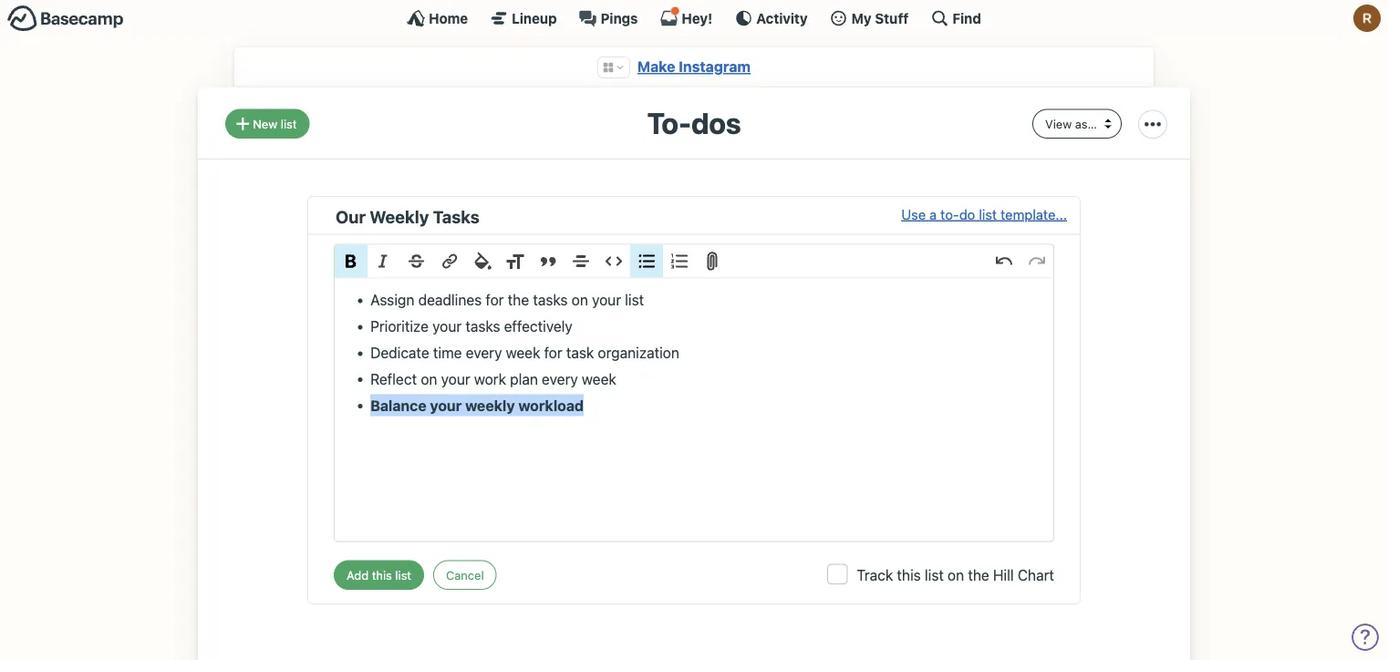 Task type: vqa. For each thing, say whether or not it's contained in the screenshot.
middle on
yes



Task type: locate. For each thing, give the bounding box(es) containing it.
2 horizontal spatial on
[[948, 566, 964, 584]]

for right deadlines
[[486, 292, 504, 309]]

your
[[592, 292, 621, 309], [432, 318, 462, 335], [441, 370, 470, 388], [430, 397, 462, 414]]

tasks up effectively
[[533, 292, 568, 309]]

tasks
[[533, 292, 568, 309], [465, 318, 500, 335]]

make instagram
[[637, 58, 751, 75]]

view
[[1045, 117, 1072, 130]]

view as… button
[[1032, 109, 1122, 139]]

1 horizontal spatial for
[[544, 344, 562, 361]]

the up effectively
[[508, 292, 529, 309]]

1 horizontal spatial tasks
[[533, 292, 568, 309]]

list up the organization
[[625, 292, 644, 309]]

0 horizontal spatial the
[[508, 292, 529, 309]]

week
[[506, 344, 540, 361], [582, 370, 616, 388]]

for left task
[[544, 344, 562, 361]]

1 vertical spatial tasks
[[465, 318, 500, 335]]

new list link
[[225, 109, 310, 139]]

0 horizontal spatial on
[[421, 370, 437, 388]]

lineup
[[512, 10, 557, 26]]

work
[[474, 370, 506, 388]]

as…
[[1075, 117, 1097, 130]]

0 vertical spatial on
[[572, 292, 588, 309]]

to-dos
[[647, 105, 741, 140]]

this
[[897, 566, 921, 584]]

1 vertical spatial for
[[544, 344, 562, 361]]

2 vertical spatial on
[[948, 566, 964, 584]]

cancel
[[446, 568, 484, 582]]

do
[[959, 206, 975, 222]]

template...
[[1001, 206, 1067, 222]]

1 horizontal spatial every
[[542, 370, 578, 388]]

pings
[[601, 10, 638, 26]]

0 vertical spatial for
[[486, 292, 504, 309]]

week up plan
[[506, 344, 540, 361]]

1 horizontal spatial on
[[572, 292, 588, 309]]

every up work
[[466, 344, 502, 361]]

assign deadlines for the tasks on your list prioritize your tasks effectively dedicate time every week for task organization reflect on your work plan every week balance your weekly workload
[[370, 292, 679, 414]]

pings button
[[579, 9, 638, 27]]

every
[[466, 344, 502, 361], [542, 370, 578, 388]]

track
[[857, 566, 893, 584]]

hill chart
[[993, 566, 1054, 584]]

on right this
[[948, 566, 964, 584]]

assign
[[370, 292, 414, 309]]

Name this list… text field
[[336, 204, 901, 229]]

on down time
[[421, 370, 437, 388]]

effectively
[[504, 318, 573, 335]]

make
[[637, 58, 675, 75]]

list
[[281, 117, 297, 130], [979, 206, 997, 222], [625, 292, 644, 309], [925, 566, 944, 584]]

my
[[851, 10, 872, 26]]

None submit
[[334, 560, 424, 590]]

To-do list description: Add extra details or attach a file text field
[[335, 279, 1053, 541]]

0 horizontal spatial week
[[506, 344, 540, 361]]

stuff
[[875, 10, 909, 26]]

1 vertical spatial week
[[582, 370, 616, 388]]

1 vertical spatial the
[[968, 566, 989, 584]]

0 horizontal spatial for
[[486, 292, 504, 309]]

0 horizontal spatial tasks
[[465, 318, 500, 335]]

new
[[253, 117, 277, 130]]

every up workload
[[542, 370, 578, 388]]

0 vertical spatial the
[[508, 292, 529, 309]]

your up time
[[432, 318, 462, 335]]

home
[[429, 10, 468, 26]]

reflect
[[370, 370, 417, 388]]

lineup link
[[490, 9, 557, 27]]

your down time
[[441, 370, 470, 388]]

balance
[[370, 397, 426, 414]]

1 horizontal spatial the
[[968, 566, 989, 584]]

time
[[433, 344, 462, 361]]

1 vertical spatial every
[[542, 370, 578, 388]]

workload
[[518, 397, 584, 414]]

deadlines
[[418, 292, 482, 309]]

switch accounts image
[[7, 5, 124, 33]]

the left hill chart
[[968, 566, 989, 584]]

your left weekly on the bottom left
[[430, 397, 462, 414]]

0 vertical spatial week
[[506, 344, 540, 361]]

for
[[486, 292, 504, 309], [544, 344, 562, 361]]

hey! button
[[660, 6, 713, 27]]

the inside assign deadlines for the tasks on your list prioritize your tasks effectively dedicate time every week for task organization reflect on your work plan every week balance your weekly workload
[[508, 292, 529, 309]]

tasks down deadlines
[[465, 318, 500, 335]]

0 vertical spatial tasks
[[533, 292, 568, 309]]

a
[[930, 206, 937, 222]]

new list
[[253, 117, 297, 130]]

week down task
[[582, 370, 616, 388]]

use a to-do list template... link
[[901, 204, 1067, 229]]

0 horizontal spatial every
[[466, 344, 502, 361]]

find
[[953, 10, 981, 26]]

on up effectively
[[572, 292, 588, 309]]

the
[[508, 292, 529, 309], [968, 566, 989, 584]]

on
[[572, 292, 588, 309], [421, 370, 437, 388], [948, 566, 964, 584]]

weekly
[[465, 397, 515, 414]]



Task type: describe. For each thing, give the bounding box(es) containing it.
plan
[[510, 370, 538, 388]]

to-
[[940, 206, 959, 222]]

track this list on the hill chart
[[857, 566, 1054, 584]]

dos
[[691, 105, 741, 140]]

use a to-do list template...
[[901, 206, 1067, 222]]

activity
[[756, 10, 808, 26]]

organization
[[598, 344, 679, 361]]

prioritize
[[370, 318, 429, 335]]

instagram
[[679, 58, 751, 75]]

my stuff button
[[830, 9, 909, 27]]

view as…
[[1045, 117, 1097, 130]]

your up task
[[592, 292, 621, 309]]

to-
[[647, 105, 691, 140]]

list right this
[[925, 566, 944, 584]]

find button
[[931, 9, 981, 27]]

ruby image
[[1353, 5, 1381, 32]]

my stuff
[[851, 10, 909, 26]]

activity link
[[735, 9, 808, 27]]

task
[[566, 344, 594, 361]]

1 horizontal spatial week
[[582, 370, 616, 388]]

make instagram link
[[637, 58, 751, 75]]

dedicate
[[370, 344, 429, 361]]

list right new at the left
[[281, 117, 297, 130]]

list inside assign deadlines for the tasks on your list prioritize your tasks effectively dedicate time every week for task organization reflect on your work plan every week balance your weekly workload
[[625, 292, 644, 309]]

home link
[[407, 9, 468, 27]]

1 vertical spatial on
[[421, 370, 437, 388]]

use
[[901, 206, 926, 222]]

main element
[[0, 0, 1388, 36]]

list right do
[[979, 206, 997, 222]]

hey!
[[682, 10, 713, 26]]

cancel button
[[433, 560, 497, 590]]

0 vertical spatial every
[[466, 344, 502, 361]]



